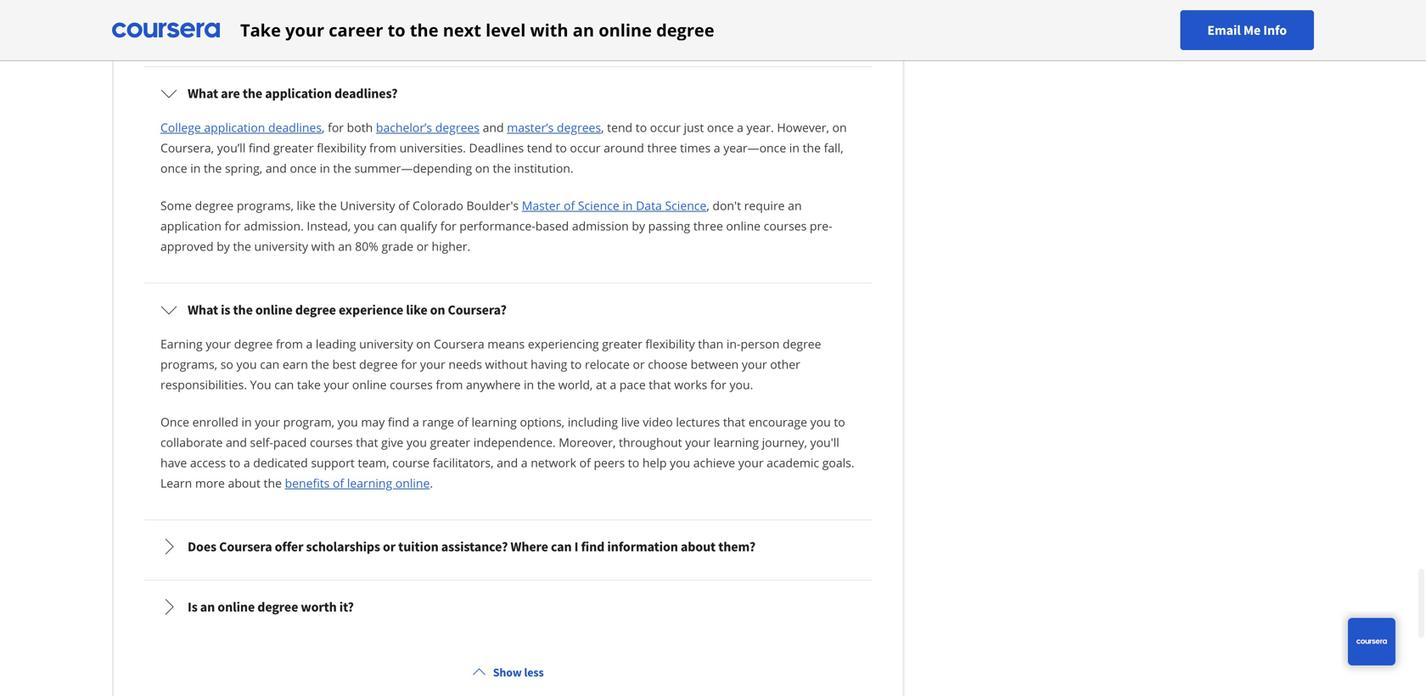 Task type: locate. For each thing, give the bounding box(es) containing it.
greater up relocate
[[602, 336, 642, 352]]

0 horizontal spatial occur
[[570, 140, 601, 156]]

you.
[[730, 376, 753, 393]]

so
[[220, 356, 233, 372]]

1 vertical spatial take
[[297, 376, 321, 393]]

instead,
[[307, 218, 351, 234]]

1 vertical spatial coursera
[[219, 538, 272, 555]]

0 horizontal spatial or
[[383, 538, 396, 555]]

the inside , don't require an application for admission. instead, you can qualify for performance-based admission by passing three online courses pre- approved by the university with an 80% grade or higher.
[[233, 238, 251, 254]]

university
[[340, 197, 395, 213]]

application inside dropdown button
[[265, 85, 332, 102]]

without
[[485, 356, 528, 372]]

once right just
[[707, 119, 734, 135]]

the down "having"
[[537, 376, 555, 393]]

the left years.
[[410, 18, 438, 42]]

1 horizontal spatial from
[[369, 140, 396, 156]]

1 vertical spatial learning
[[714, 434, 759, 450]]

0 horizontal spatial by
[[217, 238, 230, 254]]

choose
[[648, 356, 688, 372]]

and
[[388, 22, 409, 38], [483, 119, 504, 135], [266, 160, 287, 176], [226, 434, 247, 450], [497, 455, 518, 471]]

programs, inside earning your degree from a leading university on coursera means experiencing greater flexibility than in-person degree programs, so you can earn the best degree for your needs without having to relocate or choose between your other responsibilities. you can take your online courses from anywhere in the world, at a pace that works for you.
[[160, 356, 217, 372]]

1 vertical spatial flexibility
[[646, 336, 695, 352]]

years.
[[445, 22, 478, 38]]

1 horizontal spatial like
[[406, 301, 427, 318]]

graduate degrees link
[[160, 22, 260, 38]]

0 horizontal spatial coursera
[[219, 538, 272, 555]]

team,
[[358, 455, 389, 471]]

1 horizontal spatial flexibility
[[646, 336, 695, 352]]

1 horizontal spatial or
[[417, 238, 429, 254]]

university down the admission.
[[254, 238, 308, 254]]

1 horizontal spatial between
[[691, 356, 739, 372]]

in
[[789, 140, 800, 156], [190, 160, 201, 176], [320, 160, 330, 176], [623, 197, 633, 213], [524, 376, 534, 393], [241, 414, 252, 430]]

to left help
[[628, 455, 639, 471]]

application up deadlines
[[265, 85, 332, 102]]

1 vertical spatial about
[[681, 538, 716, 555]]

means
[[487, 336, 525, 352]]

greater down range
[[430, 434, 470, 450]]

1 horizontal spatial greater
[[430, 434, 470, 450]]

1 horizontal spatial tend
[[607, 119, 633, 135]]

experiencing
[[528, 336, 599, 352]]

like inside dropdown button
[[406, 301, 427, 318]]

1 horizontal spatial find
[[388, 414, 409, 430]]

0 horizontal spatial programs,
[[160, 356, 217, 372]]

0 horizontal spatial find
[[249, 140, 270, 156]]

1 horizontal spatial that
[[649, 376, 671, 393]]

2 vertical spatial that
[[356, 434, 378, 450]]

require
[[744, 197, 785, 213]]

help
[[642, 455, 667, 471]]

2 horizontal spatial three
[[693, 218, 723, 234]]

fall,
[[824, 140, 844, 156]]

on inside dropdown button
[[430, 301, 445, 318]]

2 horizontal spatial once
[[707, 119, 734, 135]]

0 vertical spatial three
[[412, 22, 442, 38]]

0 vertical spatial about
[[228, 475, 261, 491]]

1 horizontal spatial programs,
[[237, 197, 294, 213]]

that down may
[[356, 434, 378, 450]]

2 vertical spatial or
[[383, 538, 396, 555]]

summer—depending
[[354, 160, 472, 176]]

flexibility up choose
[[646, 336, 695, 352]]

application up approved
[[160, 218, 222, 234]]

once enrolled in your program, you may find a range of learning options, including live video lectures that encourage you to collaborate and self-paced courses that give you greater independence. moreover, throughout your learning journey, you'll have access to a dedicated support team, course facilitators, and a network of peers to help you achieve your academic goals. learn more about the
[[160, 414, 854, 491]]

tuition
[[398, 538, 439, 555]]

courses inside earning your degree from a leading university on coursera means experiencing greater flexibility than in-person degree programs, so you can earn the best degree for your needs without having to relocate or choose between your other responsibilities. you can take your online courses from anywhere in the world, at a pace that works for you.
[[390, 376, 433, 393]]

benefits
[[285, 475, 330, 491]]

take your career to the next level with an online degree
[[240, 18, 714, 42]]

can right graduate degrees link
[[263, 22, 283, 38]]

higher.
[[432, 238, 470, 254]]

, for flexibility
[[601, 119, 604, 135]]

college
[[160, 119, 201, 135]]

an
[[573, 18, 594, 42], [788, 197, 802, 213], [338, 238, 352, 254], [200, 598, 215, 615]]

for left you.
[[710, 376, 727, 393]]

1 vertical spatial find
[[388, 414, 409, 430]]

learning up achieve
[[714, 434, 759, 450]]

greater inside , tend to occur just once a year. however, on coursera, you'll find greater flexibility from universities. deadlines tend to occur around three times a year—once in the fall, once in the spring, and once in the summer—depending on the institution.
[[273, 140, 314, 156]]

times
[[680, 140, 711, 156]]

.
[[430, 475, 433, 491]]

coursera left offer
[[219, 538, 272, 555]]

and right spring,
[[266, 160, 287, 176]]

2 horizontal spatial ,
[[707, 197, 709, 213]]

courses up range
[[390, 376, 433, 393]]

1 horizontal spatial science
[[665, 197, 707, 213]]

once
[[707, 119, 734, 135], [160, 160, 187, 176], [290, 160, 317, 176]]

range
[[422, 414, 454, 430]]

of down moreover,
[[579, 455, 591, 471]]

application inside , don't require an application for admission. instead, you can qualify for performance-based admission by passing three online courses pre- approved by the university with an 80% grade or higher.
[[160, 218, 222, 234]]

is
[[221, 301, 230, 318]]

an inside dropdown button
[[200, 598, 215, 615]]

three
[[412, 22, 442, 38], [647, 140, 677, 156], [693, 218, 723, 234]]

0 vertical spatial programs,
[[237, 197, 294, 213]]

1 vertical spatial what
[[188, 301, 218, 318]]

find up spring,
[[249, 140, 270, 156]]

university inside earning your degree from a leading university on coursera means experiencing greater flexibility than in-person degree programs, so you can earn the best degree for your needs without having to relocate or choose between your other responsibilities. you can take your online courses from anywhere in the world, at a pace that works for you.
[[359, 336, 413, 352]]

, up around
[[601, 119, 604, 135]]

three down don't
[[693, 218, 723, 234]]

or up the pace
[[633, 356, 645, 372]]

degrees up universities.
[[435, 119, 480, 135]]

grade
[[382, 238, 413, 254]]

for left the admission.
[[225, 218, 241, 234]]

leading
[[316, 336, 356, 352]]

0 vertical spatial or
[[417, 238, 429, 254]]

other
[[770, 356, 800, 372]]

1 horizontal spatial once
[[290, 160, 317, 176]]

on up fall,
[[832, 119, 847, 135]]

science up passing
[[665, 197, 707, 213]]

2 horizontal spatial or
[[633, 356, 645, 372]]

about inside once enrolled in your program, you may find a range of learning options, including live video lectures that encourage you to collaborate and self-paced courses that give you greater independence. moreover, throughout your learning journey, you'll have access to a dedicated support team, course facilitators, and a network of peers to help you achieve your academic goals. learn more about the
[[228, 475, 261, 491]]

1 horizontal spatial by
[[632, 218, 645, 234]]

about inside dropdown button
[[681, 538, 716, 555]]

offer
[[275, 538, 303, 555]]

2 what from the top
[[188, 301, 218, 318]]

based
[[535, 218, 569, 234]]

0 horizontal spatial about
[[228, 475, 261, 491]]

what left are
[[188, 85, 218, 102]]

university
[[254, 238, 308, 254], [359, 336, 413, 352]]

in inside once enrolled in your program, you may find a range of learning options, including live video lectures that encourage you to collaborate and self-paced courses that give you greater independence. moreover, throughout your learning journey, you'll have access to a dedicated support team, course facilitators, and a network of peers to help you achieve your academic goals. learn more about the
[[241, 414, 252, 430]]

2 science from the left
[[665, 197, 707, 213]]

occur down the master's degrees link
[[570, 140, 601, 156]]

you up course
[[407, 434, 427, 450]]

can up you
[[260, 356, 280, 372]]

what for what is the online degree experience like on coursera?
[[188, 301, 218, 318]]

boulder's
[[466, 197, 519, 213]]

to
[[388, 18, 406, 42], [636, 119, 647, 135], [556, 140, 567, 156], [570, 356, 582, 372], [834, 414, 845, 430], [229, 455, 240, 471], [628, 455, 639, 471]]

master's degrees link
[[507, 119, 601, 135]]

the left best
[[311, 356, 329, 372]]

2 horizontal spatial that
[[723, 414, 745, 430]]

master of science in data science link
[[522, 197, 707, 213]]

tend up around
[[607, 119, 633, 135]]

1 vertical spatial university
[[359, 336, 413, 352]]

0 vertical spatial find
[[249, 140, 270, 156]]

passing
[[648, 218, 690, 234]]

spring,
[[225, 160, 262, 176]]

0 horizontal spatial between
[[313, 22, 361, 38]]

the
[[410, 18, 438, 42], [243, 85, 262, 102], [803, 140, 821, 156], [204, 160, 222, 176], [333, 160, 351, 176], [493, 160, 511, 176], [319, 197, 337, 213], [233, 238, 251, 254], [233, 301, 253, 318], [311, 356, 329, 372], [537, 376, 555, 393], [264, 475, 282, 491]]

0 horizontal spatial flexibility
[[317, 140, 366, 156]]

to down the master's degrees link
[[556, 140, 567, 156]]

0 vertical spatial like
[[297, 197, 316, 213]]

0 vertical spatial greater
[[273, 140, 314, 156]]

1 vertical spatial three
[[647, 140, 677, 156]]

1 vertical spatial from
[[276, 336, 303, 352]]

1 vertical spatial between
[[691, 356, 739, 372]]

on up range
[[416, 336, 431, 352]]

1 horizontal spatial university
[[359, 336, 413, 352]]

0 horizontal spatial science
[[578, 197, 619, 213]]

once down coursera,
[[160, 160, 187, 176]]

or left tuition
[[383, 538, 396, 555]]

with down the instead,
[[311, 238, 335, 254]]

0 horizontal spatial university
[[254, 238, 308, 254]]

with right the "level"
[[530, 18, 568, 42]]

in down the however, on the right of the page
[[789, 140, 800, 156]]

0 horizontal spatial tend
[[527, 140, 552, 156]]

learning up independence.
[[472, 414, 517, 430]]

three inside , tend to occur just once a year. however, on coursera, you'll find greater flexibility from universities. deadlines tend to occur around three times a year—once in the fall, once in the spring, and once in the summer—depending on the institution.
[[647, 140, 677, 156]]

1 what from the top
[[188, 85, 218, 102]]

from up 'earn'
[[276, 336, 303, 352]]

for
[[328, 119, 344, 135], [225, 218, 241, 234], [440, 218, 456, 234], [401, 356, 417, 372], [710, 376, 727, 393]]

on down deadlines
[[475, 160, 490, 176]]

a right at
[[610, 376, 616, 393]]

2 horizontal spatial greater
[[602, 336, 642, 352]]

between left one at the top
[[313, 22, 361, 38]]

where
[[511, 538, 548, 555]]

science up 'admission' on the left of page
[[578, 197, 619, 213]]

your left needs
[[420, 356, 445, 372]]

occur left just
[[650, 119, 681, 135]]

collaborate
[[160, 434, 223, 450]]

in up the 'self-'
[[241, 414, 252, 430]]

0 horizontal spatial learning
[[347, 475, 392, 491]]

0 horizontal spatial from
[[276, 336, 303, 352]]

programs, up the admission.
[[237, 197, 294, 213]]

benefits of learning online .
[[285, 475, 433, 491]]

best
[[332, 356, 356, 372]]

0 vertical spatial learning
[[472, 414, 517, 430]]

both
[[347, 119, 373, 135]]

0 vertical spatial coursera
[[434, 336, 484, 352]]

email me info button
[[1180, 10, 1314, 50]]

1 horizontal spatial courses
[[390, 376, 433, 393]]

admission.
[[244, 218, 304, 234]]

you
[[354, 218, 374, 234], [236, 356, 257, 372], [338, 414, 358, 430], [810, 414, 831, 430], [407, 434, 427, 450], [670, 455, 690, 471]]

80%
[[355, 238, 378, 254]]

universities.
[[399, 140, 466, 156]]

application
[[265, 85, 332, 102], [204, 119, 265, 135], [160, 218, 222, 234]]

bachelor's degrees link
[[376, 119, 480, 135]]

once down deadlines
[[290, 160, 317, 176]]

0 vertical spatial occur
[[650, 119, 681, 135]]

1 horizontal spatial three
[[647, 140, 677, 156]]

find
[[249, 140, 270, 156], [388, 414, 409, 430], [581, 538, 605, 555]]

1 vertical spatial that
[[723, 414, 745, 430]]

1 horizontal spatial coursera
[[434, 336, 484, 352]]

programs, down earning
[[160, 356, 217, 372]]

don't
[[713, 197, 741, 213]]

0 vertical spatial tend
[[607, 119, 633, 135]]

can
[[263, 22, 283, 38], [377, 218, 397, 234], [260, 356, 280, 372], [274, 376, 294, 393], [551, 538, 572, 555]]

0 vertical spatial university
[[254, 238, 308, 254]]

institution.
[[514, 160, 574, 176]]

2 vertical spatial application
[[160, 218, 222, 234]]

does coursera offer scholarships or tuition assistance? where can i find information about them?
[[188, 538, 756, 555]]

email
[[1207, 22, 1241, 39]]

what for what are the application deadlines?
[[188, 85, 218, 102]]

take right take
[[286, 22, 309, 38]]

about
[[228, 475, 261, 491], [681, 538, 716, 555]]

0 vertical spatial flexibility
[[317, 140, 366, 156]]

greater
[[273, 140, 314, 156], [602, 336, 642, 352], [430, 434, 470, 450]]

from down needs
[[436, 376, 463, 393]]

by right approved
[[217, 238, 230, 254]]

flexibility down both on the top of the page
[[317, 140, 366, 156]]

, inside , don't require an application for admission. instead, you can qualify for performance-based admission by passing three online courses pre- approved by the university with an 80% grade or higher.
[[707, 197, 709, 213]]

online inside earning your degree from a leading university on coursera means experiencing greater flexibility than in-person degree programs, so you can earn the best degree for your needs without having to relocate or choose between your other responsibilities. you can take your online courses from anywhere in the world, at a pace that works for you.
[[352, 376, 387, 393]]

1 vertical spatial like
[[406, 301, 427, 318]]

tend
[[607, 119, 633, 135], [527, 140, 552, 156]]

2 vertical spatial learning
[[347, 475, 392, 491]]

find inside dropdown button
[[581, 538, 605, 555]]

flexibility
[[317, 140, 366, 156], [646, 336, 695, 352]]

, left don't
[[707, 197, 709, 213]]

about left 'them?'
[[681, 538, 716, 555]]

, inside , tend to occur just once a year. however, on coursera, you'll find greater flexibility from universities. deadlines tend to occur around three times a year—once in the fall, once in the spring, and once in the summer—depending on the institution.
[[601, 119, 604, 135]]

1 vertical spatial tend
[[527, 140, 552, 156]]

greater down deadlines
[[273, 140, 314, 156]]

you'll
[[810, 434, 839, 450]]

0 vertical spatial what
[[188, 85, 218, 102]]

courses up support on the left of page
[[310, 434, 353, 450]]

on left coursera?
[[430, 301, 445, 318]]

can left the i
[[551, 538, 572, 555]]

having
[[531, 356, 567, 372]]

courses
[[764, 218, 807, 234], [390, 376, 433, 393], [310, 434, 353, 450]]

take
[[286, 22, 309, 38], [297, 376, 321, 393]]

the down the 'dedicated'
[[264, 475, 282, 491]]

enrolled
[[192, 414, 238, 430]]

degrees
[[216, 22, 260, 38], [435, 119, 480, 135], [557, 119, 601, 135]]

year.
[[747, 119, 774, 135]]

with inside , don't require an application for admission. instead, you can qualify for performance-based admission by passing three online courses pre- approved by the university with an 80% grade or higher.
[[311, 238, 335, 254]]

you left may
[[338, 414, 358, 430]]

2 vertical spatial three
[[693, 218, 723, 234]]

show
[[493, 665, 522, 680]]

2 horizontal spatial from
[[436, 376, 463, 393]]

the down both on the top of the page
[[333, 160, 351, 176]]

1 vertical spatial occur
[[570, 140, 601, 156]]

0 horizontal spatial that
[[356, 434, 378, 450]]

2 vertical spatial courses
[[310, 434, 353, 450]]

and down independence.
[[497, 455, 518, 471]]

0 horizontal spatial greater
[[273, 140, 314, 156]]

an right the "level"
[[573, 18, 594, 42]]

your down best
[[324, 376, 349, 393]]

online inside what is the online degree experience like on coursera? dropdown button
[[255, 301, 293, 318]]

a up 'earn'
[[306, 336, 313, 352]]

for left both on the top of the page
[[328, 119, 344, 135]]

1 vertical spatial programs,
[[160, 356, 217, 372]]

coursera up needs
[[434, 336, 484, 352]]

0 vertical spatial courses
[[764, 218, 807, 234]]

like right 'experience'
[[406, 301, 427, 318]]

1 vertical spatial or
[[633, 356, 645, 372]]

1 vertical spatial greater
[[602, 336, 642, 352]]

2 horizontal spatial find
[[581, 538, 605, 555]]

that down choose
[[649, 376, 671, 393]]

1 horizontal spatial with
[[530, 18, 568, 42]]

2 vertical spatial greater
[[430, 434, 470, 450]]

on
[[832, 119, 847, 135], [475, 160, 490, 176], [430, 301, 445, 318], [416, 336, 431, 352]]

0 vertical spatial application
[[265, 85, 332, 102]]

world,
[[558, 376, 593, 393]]

0 vertical spatial that
[[649, 376, 671, 393]]

1 vertical spatial application
[[204, 119, 265, 135]]

about right more
[[228, 475, 261, 491]]

courses down require
[[764, 218, 807, 234]]

occur
[[650, 119, 681, 135], [570, 140, 601, 156]]

0 horizontal spatial with
[[311, 238, 335, 254]]



Task type: vqa. For each thing, say whether or not it's contained in the screenshot.
212,978
no



Task type: describe. For each thing, give the bounding box(es) containing it.
what is the online degree experience like on coursera? button
[[147, 286, 870, 334]]

and inside , tend to occur just once a year. however, on coursera, you'll find greater flexibility from universities. deadlines tend to occur around three times a year—once in the fall, once in the spring, and once in the summer—depending on the institution.
[[266, 160, 287, 176]]

your up the 'self-'
[[255, 414, 280, 430]]

coursera inside earning your degree from a leading university on coursera means experiencing greater flexibility than in-person degree programs, so you can earn the best degree for your needs without having to relocate or choose between your other responsibilities. you can take your online courses from anywhere in the world, at a pace that works for you.
[[434, 336, 484, 352]]

a left range
[[413, 414, 419, 430]]

courses inside , don't require an application for admission. instead, you can qualify for performance-based admission by passing three online courses pre- approved by the university with an 80% grade or higher.
[[764, 218, 807, 234]]

master's
[[507, 119, 554, 135]]

from inside , tend to occur just once a year. however, on coursera, you'll find greater flexibility from universities. deadlines tend to occur around three times a year—once in the fall, once in the spring, and once in the summer—depending on the institution.
[[369, 140, 396, 156]]

, for admission
[[707, 197, 709, 213]]

have
[[160, 455, 187, 471]]

you'll
[[217, 140, 246, 156]]

just
[[684, 119, 704, 135]]

info
[[1263, 22, 1287, 39]]

2 horizontal spatial learning
[[714, 434, 759, 450]]

deadlines?
[[334, 85, 398, 102]]

the right is
[[233, 301, 253, 318]]

more
[[195, 475, 225, 491]]

the down deadlines
[[493, 160, 511, 176]]

learn
[[160, 475, 192, 491]]

greater inside once enrolled in your program, you may find a range of learning options, including live video lectures that encourage you to collaborate and self-paced courses that give you greater independence. moreover, throughout your learning journey, you'll have access to a dedicated support team, course facilitators, and a network of peers to help you achieve your academic goals. learn more about the
[[430, 434, 470, 450]]

deadlines
[[268, 119, 322, 135]]

university inside , don't require an application for admission. instead, you can qualify for performance-based admission by passing three online courses pre- approved by the university with an 80% grade or higher.
[[254, 238, 308, 254]]

however,
[[777, 119, 829, 135]]

your up so
[[206, 336, 231, 352]]

college application deadlines , for both bachelor's degrees and master's degrees
[[160, 119, 601, 135]]

anywhere
[[466, 376, 521, 393]]

the up the instead,
[[319, 197, 337, 213]]

coursera inside does coursera offer scholarships or tuition assistance? where can i find information about them? dropdown button
[[219, 538, 272, 555]]

support
[[311, 455, 355, 471]]

of down support on the left of page
[[333, 475, 344, 491]]

does coursera offer scholarships or tuition assistance? where can i find information about them? button
[[147, 523, 870, 570]]

what is the online degree experience like on coursera?
[[188, 301, 507, 318]]

courses inside once enrolled in your program, you may find a range of learning options, including live video lectures that encourage you to collaborate and self-paced courses that give you greater independence. moreover, throughout your learning journey, you'll have access to a dedicated support team, course facilitators, and a network of peers to help you achieve your academic goals. learn more about the
[[310, 434, 353, 450]]

lectures
[[676, 414, 720, 430]]

does
[[188, 538, 216, 555]]

coursera,
[[160, 140, 214, 156]]

approved
[[160, 238, 214, 254]]

works
[[674, 376, 707, 393]]

the left fall,
[[803, 140, 821, 156]]

including
[[568, 414, 618, 430]]

is an online degree worth it? button
[[147, 583, 870, 631]]

an left 80%
[[338, 238, 352, 254]]

or inside , don't require an application for admission. instead, you can qualify for performance-based admission by passing three online courses pre- approved by the university with an 80% grade or higher.
[[417, 238, 429, 254]]

of right range
[[457, 414, 468, 430]]

level
[[486, 18, 526, 42]]

in-
[[727, 336, 741, 352]]

what are the application deadlines? button
[[147, 70, 870, 117]]

it?
[[339, 598, 354, 615]]

one
[[364, 22, 385, 38]]

1 vertical spatial by
[[217, 238, 230, 254]]

1 horizontal spatial learning
[[472, 414, 517, 430]]

access
[[190, 455, 226, 471]]

you up you'll
[[810, 414, 831, 430]]

independence.
[[474, 434, 556, 450]]

a down independence.
[[521, 455, 528, 471]]

data
[[636, 197, 662, 213]]

program,
[[283, 414, 334, 430]]

0 horizontal spatial three
[[412, 22, 442, 38]]

flexibility inside earning your degree from a leading university on coursera means experiencing greater flexibility than in-person degree programs, so you can earn the best degree for your needs without having to relocate or choose between your other responsibilities. you can take your online courses from anywhere in the world, at a pace that works for you.
[[646, 336, 695, 352]]

between inside earning your degree from a leading university on coursera means experiencing greater flexibility than in-person degree programs, so you can earn the best degree for your needs without having to relocate or choose between your other responsibilities. you can take your online courses from anywhere in the world, at a pace that works for you.
[[691, 356, 739, 372]]

to up around
[[636, 119, 647, 135]]

of up qualify
[[398, 197, 410, 213]]

college application deadlines link
[[160, 119, 322, 135]]

deadlines
[[469, 140, 524, 156]]

and right one at the top
[[388, 22, 409, 38]]

can down 'earn'
[[274, 376, 294, 393]]

moreover,
[[559, 434, 616, 450]]

are
[[221, 85, 240, 102]]

pre-
[[810, 218, 832, 234]]

your down person
[[742, 356, 767, 372]]

responsibilities.
[[160, 376, 247, 393]]

can inside , don't require an application for admission. instead, you can qualify for performance-based admission by passing three online courses pre- approved by the university with an 80% grade or higher.
[[377, 218, 397, 234]]

, don't require an application for admission. instead, you can qualify for performance-based admission by passing three online courses pre- approved by the university with an 80% grade or higher.
[[160, 197, 832, 254]]

paced
[[273, 434, 307, 450]]

1 science from the left
[[578, 197, 619, 213]]

0 vertical spatial by
[[632, 218, 645, 234]]

some degree programs, like the university of colorado boulder's master of science in data science
[[160, 197, 707, 213]]

once
[[160, 414, 189, 430]]

in down coursera,
[[190, 160, 201, 176]]

greater inside earning your degree from a leading university on coursera means experiencing greater flexibility than in-person degree programs, so you can earn the best degree for your needs without having to relocate or choose between your other responsibilities. you can take your online courses from anywhere in the world, at a pace that works for you.
[[602, 336, 642, 352]]

0 vertical spatial between
[[313, 22, 361, 38]]

1 horizontal spatial occur
[[650, 119, 681, 135]]

an right require
[[788, 197, 802, 213]]

self-
[[250, 434, 273, 450]]

i
[[574, 538, 578, 555]]

you
[[250, 376, 271, 393]]

show less button
[[466, 657, 551, 688]]

0 horizontal spatial ,
[[322, 119, 325, 135]]

in inside earning your degree from a leading university on coursera means experiencing greater flexibility than in-person degree programs, so you can earn the best degree for your needs without having to relocate or choose between your other responsibilities. you can take your online courses from anywhere in the world, at a pace that works for you.
[[524, 376, 534, 393]]

1 horizontal spatial degrees
[[435, 119, 480, 135]]

your down lectures
[[685, 434, 711, 450]]

qualify
[[400, 218, 437, 234]]

and up deadlines
[[483, 119, 504, 135]]

less
[[524, 665, 544, 680]]

in down deadlines
[[320, 160, 330, 176]]

0 vertical spatial take
[[286, 22, 309, 38]]

information
[[607, 538, 678, 555]]

and left the 'self-'
[[226, 434, 247, 450]]

degree inside dropdown button
[[295, 301, 336, 318]]

of up based
[[564, 197, 575, 213]]

to up you'll
[[834, 414, 845, 430]]

for up the higher.
[[440, 218, 456, 234]]

a right "times"
[[714, 140, 720, 156]]

performance-
[[460, 218, 535, 234]]

to right one at the top
[[388, 18, 406, 42]]

the inside once enrolled in your program, you may find a range of learning options, including live video lectures that encourage you to collaborate and self-paced courses that give you greater independence. moreover, throughout your learning journey, you'll have access to a dedicated support team, course facilitators, and a network of peers to help you achieve your academic goals. learn more about the
[[264, 475, 282, 491]]

admission
[[572, 218, 629, 234]]

give
[[381, 434, 403, 450]]

colorado
[[413, 197, 463, 213]]

three inside , don't require an application for admission. instead, you can qualify for performance-based admission by passing three online courses pre- approved by the university with an 80% grade or higher.
[[693, 218, 723, 234]]

some
[[160, 197, 192, 213]]

your right achieve
[[738, 455, 764, 471]]

career
[[329, 18, 383, 42]]

relocate
[[585, 356, 630, 372]]

2 horizontal spatial degrees
[[557, 119, 601, 135]]

your right take
[[285, 18, 324, 42]]

you inside earning your degree from a leading university on coursera means experiencing greater flexibility than in-person degree programs, so you can earn the best degree for your needs without having to relocate or choose between your other responsibilities. you can take your online courses from anywhere in the world, at a pace that works for you.
[[236, 356, 257, 372]]

at
[[596, 376, 607, 393]]

you right help
[[670, 455, 690, 471]]

on inside earning your degree from a leading university on coursera means experiencing greater flexibility than in-person degree programs, so you can earn the best degree for your needs without having to relocate or choose between your other responsibilities. you can take your online courses from anywhere in the world, at a pace that works for you.
[[416, 336, 431, 352]]

the right are
[[243, 85, 262, 102]]

take
[[240, 18, 281, 42]]

the down you'll
[[204, 160, 222, 176]]

or inside earning your degree from a leading university on coursera means experiencing greater flexibility than in-person degree programs, so you can earn the best degree for your needs without having to relocate or choose between your other responsibilities. you can take your online courses from anywhere in the world, at a pace that works for you.
[[633, 356, 645, 372]]

online inside is an online degree worth it? dropdown button
[[218, 598, 255, 615]]

graduate degrees can take between one and three years.
[[160, 22, 478, 38]]

or inside dropdown button
[[383, 538, 396, 555]]

goals.
[[822, 455, 854, 471]]

is an online degree worth it?
[[188, 598, 354, 615]]

live
[[621, 414, 640, 430]]

them?
[[718, 538, 756, 555]]

2 vertical spatial from
[[436, 376, 463, 393]]

earning
[[160, 336, 203, 352]]

a down the 'self-'
[[244, 455, 250, 471]]

worth
[[301, 598, 337, 615]]

master
[[522, 197, 561, 213]]

take inside earning your degree from a leading university on coursera means experiencing greater flexibility than in-person degree programs, so you can earn the best degree for your needs without having to relocate or choose between your other responsibilities. you can take your online courses from anywhere in the world, at a pace that works for you.
[[297, 376, 321, 393]]

for left needs
[[401, 356, 417, 372]]

in left data
[[623, 197, 633, 213]]

a left year. in the right of the page
[[737, 119, 744, 135]]

that inside earning your degree from a leading university on coursera means experiencing greater flexibility than in-person degree programs, so you can earn the best degree for your needs without having to relocate or choose between your other responsibilities. you can take your online courses from anywhere in the world, at a pace that works for you.
[[649, 376, 671, 393]]

coursera image
[[112, 17, 220, 44]]

you inside , don't require an application for admission. instead, you can qualify for performance-based admission by passing three online courses pre- approved by the university with an 80% grade or higher.
[[354, 218, 374, 234]]

person
[[741, 336, 780, 352]]

next
[[443, 18, 481, 42]]

to inside earning your degree from a leading university on coursera means experiencing greater flexibility than in-person degree programs, so you can earn the best degree for your needs without having to relocate or choose between your other responsibilities. you can take your online courses from anywhere in the world, at a pace that works for you.
[[570, 356, 582, 372]]

to right access
[[229, 455, 240, 471]]

0 horizontal spatial degrees
[[216, 22, 260, 38]]

flexibility inside , tend to occur just once a year. however, on coursera, you'll find greater flexibility from universities. deadlines tend to occur around three times a year—once in the fall, once in the spring, and once in the summer—depending on the institution.
[[317, 140, 366, 156]]

can inside does coursera offer scholarships or tuition assistance? where can i find information about them? dropdown button
[[551, 538, 572, 555]]

find inside once enrolled in your program, you may find a range of learning options, including live video lectures that encourage you to collaborate and self-paced courses that give you greater independence. moreover, throughout your learning journey, you'll have access to a dedicated support team, course facilitators, and a network of peers to help you achieve your academic goals. learn more about the
[[388, 414, 409, 430]]

online inside , don't require an application for admission. instead, you can qualify for performance-based admission by passing three online courses pre- approved by the university with an 80% grade or higher.
[[726, 218, 761, 234]]

degree inside dropdown button
[[257, 598, 298, 615]]

coursera?
[[448, 301, 507, 318]]

find inside , tend to occur just once a year. however, on coursera, you'll find greater flexibility from universities. deadlines tend to occur around three times a year—once in the fall, once in the spring, and once in the summer—depending on the institution.
[[249, 140, 270, 156]]

than
[[698, 336, 723, 352]]

options,
[[520, 414, 565, 430]]

0 horizontal spatial once
[[160, 160, 187, 176]]



